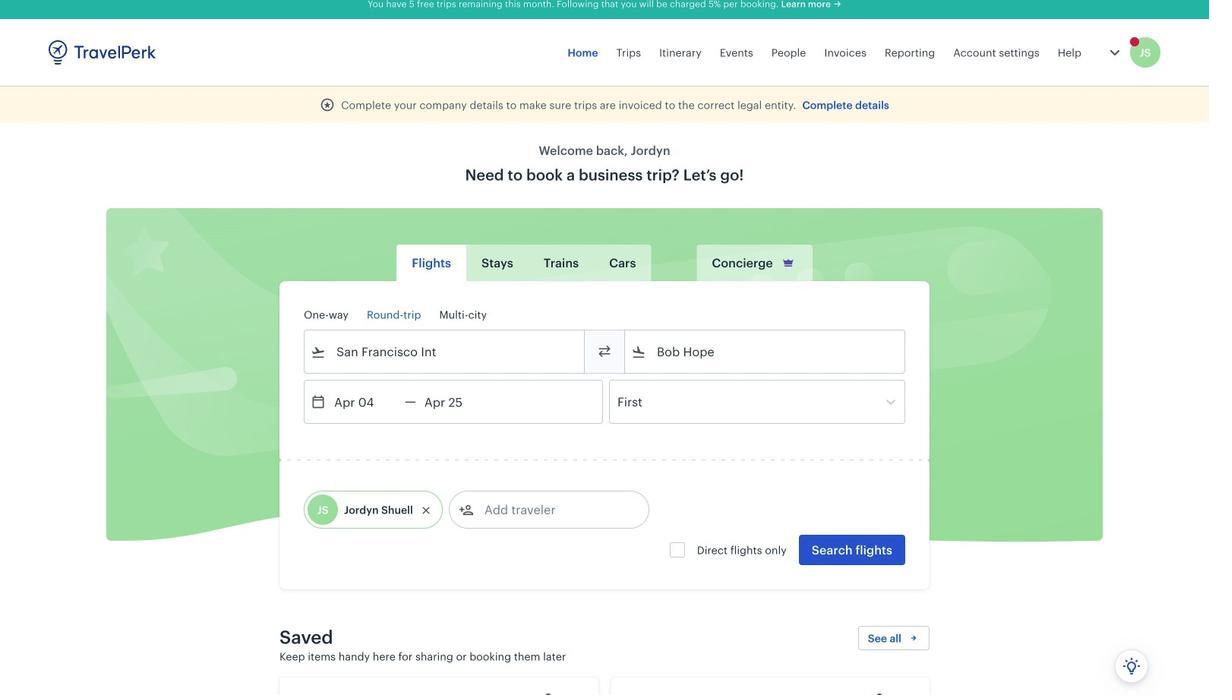 Task type: describe. For each thing, give the bounding box(es) containing it.
Return text field
[[416, 381, 495, 423]]

Add traveler search field
[[474, 498, 632, 522]]



Task type: vqa. For each thing, say whether or not it's contained in the screenshot.
Return field
no



Task type: locate. For each thing, give the bounding box(es) containing it.
Depart text field
[[326, 381, 405, 423]]

From search field
[[326, 340, 564, 364]]

To search field
[[647, 340, 885, 364]]



